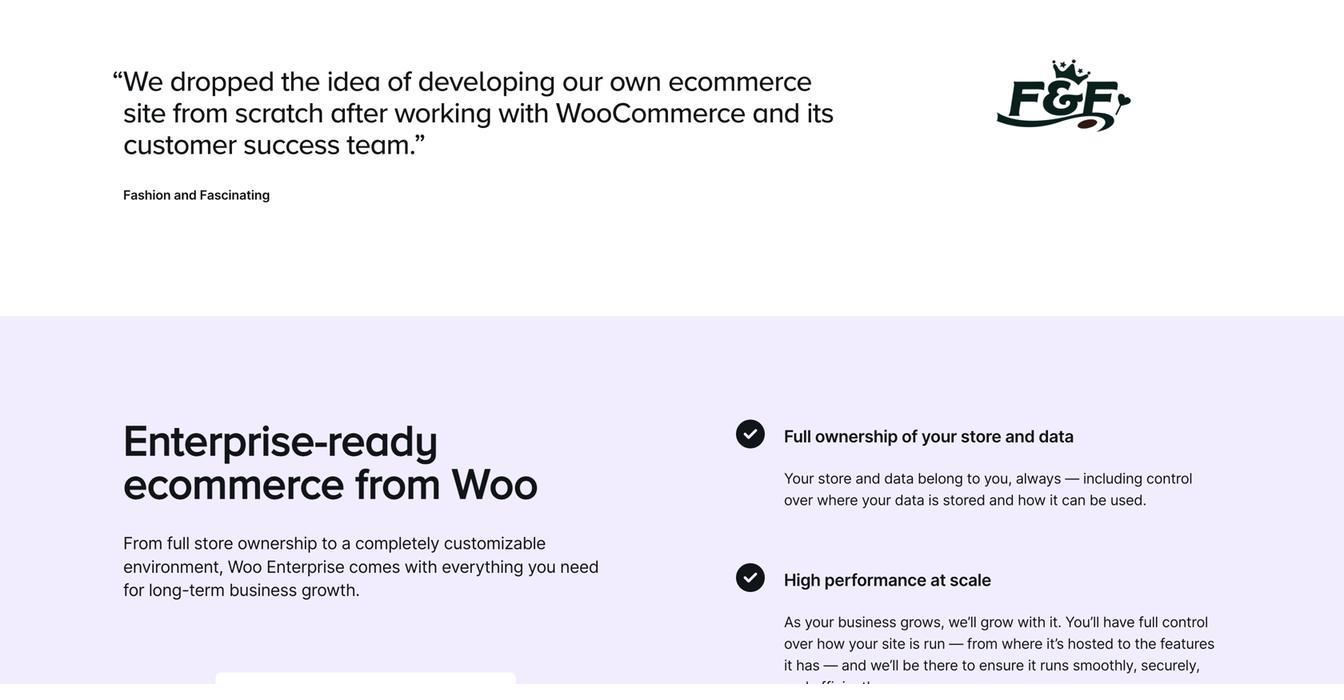 Task type: locate. For each thing, give the bounding box(es) containing it.
0 horizontal spatial business
[[229, 580, 297, 600]]

2 vertical spatial —
[[824, 656, 838, 674]]

0 vertical spatial site
[[123, 96, 166, 128]]

1 vertical spatial be
[[903, 656, 920, 674]]

0 vertical spatial we'll
[[949, 613, 977, 631]]

1 horizontal spatial is
[[929, 491, 939, 509]]

we'll
[[949, 613, 977, 631], [871, 656, 899, 674]]

control
[[1147, 470, 1193, 487], [1162, 613, 1208, 631]]

how
[[1018, 491, 1046, 509], [817, 635, 845, 652]]

2 vertical spatial with
[[1018, 613, 1046, 631]]

2 vertical spatial data
[[895, 491, 925, 509]]

1 vertical spatial with
[[405, 556, 437, 577]]

we'll up efficiently.
[[871, 656, 899, 674]]

it left has
[[784, 656, 793, 674]]

1 horizontal spatial the
[[1135, 635, 1157, 652]]

1 horizontal spatial woo
[[452, 459, 538, 507]]

to inside the your store and data belong to you, always — including control over where your data is stored and how it can be used.
[[967, 470, 980, 487]]

business inside as your business grows, we'll grow with it. you'll have full control over how your site is run — from where it's hosted to the features it has — and we'll be there to ensure it runs smoothly, securely, and efficiently.
[[838, 613, 897, 631]]

at
[[931, 570, 946, 590]]

1 horizontal spatial site
[[882, 635, 906, 652]]

own
[[610, 64, 661, 96]]

with down 'completely'
[[405, 556, 437, 577]]

scale
[[950, 570, 991, 590]]

hosted
[[1068, 635, 1114, 652]]

with inside as your business grows, we'll grow with it. you'll have full control over how your site is run — from where it's hosted to the features it has — and we'll be there to ensure it runs smoothly, securely, and efficiently.
[[1018, 613, 1046, 631]]

from inside enterprise-ready ecommerce from woo
[[356, 459, 441, 507]]

0 vertical spatial ownership
[[815, 426, 898, 447]]

0 horizontal spatial how
[[817, 635, 845, 652]]

1 horizontal spatial be
[[1090, 491, 1107, 509]]

1 vertical spatial site
[[882, 635, 906, 652]]

and up always
[[1005, 426, 1035, 447]]

ownership up enterprise
[[238, 533, 317, 553]]

business down enterprise
[[229, 580, 297, 600]]

1 vertical spatial full
[[1139, 613, 1159, 631]]

0 vertical spatial data
[[1039, 426, 1074, 447]]

1 horizontal spatial with
[[499, 96, 549, 128]]

1 vertical spatial control
[[1162, 613, 1208, 631]]

0 vertical spatial how
[[1018, 491, 1046, 509]]

1 horizontal spatial we'll
[[949, 613, 977, 631]]

term
[[189, 580, 225, 600]]

1 vertical spatial how
[[817, 635, 845, 652]]

site inside as your business grows, we'll grow with it. you'll have full control over how your site is run — from where it's hosted to the features it has — and we'll be there to ensure it runs smoothly, securely, and efficiently.
[[882, 635, 906, 652]]

0 horizontal spatial ecommerce
[[123, 459, 345, 507]]

0 vertical spatial —
[[1065, 470, 1080, 487]]

1 horizontal spatial ecommerce
[[668, 64, 812, 96]]

and left its
[[753, 96, 800, 128]]

2 horizontal spatial from
[[967, 635, 998, 652]]

woo
[[452, 459, 538, 507], [228, 556, 262, 577]]

0 vertical spatial ecommerce
[[668, 64, 812, 96]]

the inside as your business grows, we'll grow with it. you'll have full control over how your site is run — from where it's hosted to the features it has — and we'll be there to ensure it runs smoothly, securely, and efficiently.
[[1135, 635, 1157, 652]]

it's
[[1047, 635, 1064, 652]]

ownership right full
[[815, 426, 898, 447]]

business down 'performance'
[[838, 613, 897, 631]]

be
[[1090, 491, 1107, 509], [903, 656, 920, 674]]

full inside from full store ownership to a completely customizable environment, woo enterprise comes with everything you need for long-term business growth.
[[167, 533, 190, 553]]

0 horizontal spatial where
[[817, 491, 858, 509]]

fascinating
[[200, 187, 270, 203]]

to up stored
[[967, 470, 980, 487]]

and right fashion
[[174, 187, 197, 203]]

— right has
[[824, 656, 838, 674]]

2 over from the top
[[784, 635, 813, 652]]

the up "securely,"
[[1135, 635, 1157, 652]]

fashion
[[123, 187, 171, 203]]

is down belong
[[929, 491, 939, 509]]

it left the runs
[[1028, 656, 1036, 674]]

we
[[123, 64, 163, 96]]

1 horizontal spatial business
[[838, 613, 897, 631]]

be inside the your store and data belong to you, always — including control over where your data is stored and how it can be used.
[[1090, 491, 1107, 509]]

be left 'there'
[[903, 656, 920, 674]]

is left run at bottom
[[910, 635, 920, 652]]

ecommerce
[[668, 64, 812, 96], [123, 459, 345, 507]]

from full store ownership to a completely customizable environment, woo enterprise comes with everything you need for long-term business growth.
[[123, 533, 599, 600]]

idea
[[327, 64, 381, 96]]

to left a
[[322, 533, 337, 553]]

with left our on the left of the page
[[499, 96, 549, 128]]

—
[[1065, 470, 1080, 487], [949, 635, 964, 652], [824, 656, 838, 674]]

0 vertical spatial the
[[281, 64, 320, 96]]

of
[[387, 64, 411, 96], [902, 426, 918, 447]]

0 horizontal spatial site
[[123, 96, 166, 128]]

0 horizontal spatial be
[[903, 656, 920, 674]]

is
[[929, 491, 939, 509], [910, 635, 920, 652]]

your inside the your store and data belong to you, always — including control over where your data is stored and how it can be used.
[[862, 491, 891, 509]]

it left can
[[1050, 491, 1058, 509]]

1 vertical spatial we'll
[[871, 656, 899, 674]]

ownership inside from full store ownership to a completely customizable environment, woo enterprise comes with everything you need for long-term business growth.
[[238, 533, 317, 553]]

ownership
[[815, 426, 898, 447], [238, 533, 317, 553]]

— right run at bottom
[[949, 635, 964, 652]]

1 horizontal spatial how
[[1018, 491, 1046, 509]]

of inside 'we dropped the idea of developing our own ecommerce site from scratch after working with woocommerce and its customer success team.'
[[387, 64, 411, 96]]

1 horizontal spatial from
[[356, 459, 441, 507]]

store up you,
[[961, 426, 1002, 447]]

how inside as your business grows, we'll grow with it. you'll have full control over how your site is run — from where it's hosted to the features it has — and we'll be there to ensure it runs smoothly, securely, and efficiently.
[[817, 635, 845, 652]]

data
[[1039, 426, 1074, 447], [884, 470, 914, 487], [895, 491, 925, 509]]

0 vertical spatial control
[[1147, 470, 1193, 487]]

with inside from full store ownership to a completely customizable environment, woo enterprise comes with everything you need for long-term business growth.
[[405, 556, 437, 577]]

your
[[784, 470, 814, 487]]

efficiently.
[[813, 678, 881, 684]]

we'll left grow
[[949, 613, 977, 631]]

2 vertical spatial from
[[967, 635, 998, 652]]

business
[[229, 580, 297, 600], [838, 613, 897, 631]]

from down grow
[[967, 635, 998, 652]]

0 horizontal spatial store
[[194, 533, 233, 553]]

1 vertical spatial the
[[1135, 635, 1157, 652]]

over down your
[[784, 491, 813, 509]]

full inside as your business grows, we'll grow with it. you'll have full control over how your site is run — from where it's hosted to the features it has — and we'll be there to ensure it runs smoothly, securely, and efficiently.
[[1139, 613, 1159, 631]]

0 vertical spatial business
[[229, 580, 297, 600]]

you'll
[[1066, 613, 1100, 631]]

woo inside from full store ownership to a completely customizable environment, woo enterprise comes with everything you need for long-term business growth.
[[228, 556, 262, 577]]

0 vertical spatial full
[[167, 533, 190, 553]]

0 vertical spatial is
[[929, 491, 939, 509]]

0 vertical spatial woo
[[452, 459, 538, 507]]

0 vertical spatial of
[[387, 64, 411, 96]]

to
[[967, 470, 980, 487], [322, 533, 337, 553], [1118, 635, 1131, 652], [962, 656, 976, 674]]

securely,
[[1141, 656, 1200, 674]]

1 horizontal spatial ownership
[[815, 426, 898, 447]]

with
[[499, 96, 549, 128], [405, 556, 437, 577], [1018, 613, 1046, 631]]

0 vertical spatial with
[[499, 96, 549, 128]]

we dropped the idea of developing our own ecommerce site from scratch after working with woocommerce and its customer success team.
[[123, 64, 834, 160]]

smoothly,
[[1073, 656, 1137, 674]]

1 horizontal spatial store
[[818, 470, 852, 487]]

2 vertical spatial store
[[194, 533, 233, 553]]

the inside 'we dropped the idea of developing our own ecommerce site from scratch after working with woocommerce and its customer success team.'
[[281, 64, 320, 96]]

1 vertical spatial business
[[838, 613, 897, 631]]

it
[[1050, 491, 1058, 509], [784, 656, 793, 674], [1028, 656, 1036, 674]]

it.
[[1050, 613, 1062, 631]]

from inside as your business grows, we'll grow with it. you'll have full control over how your site is run — from where it's hosted to the features it has — and we'll be there to ensure it runs smoothly, securely, and efficiently.
[[967, 635, 998, 652]]

including
[[1083, 470, 1143, 487]]

high performance at scale
[[784, 570, 991, 590]]

from right 'we' in the top of the page
[[173, 96, 228, 128]]

site
[[123, 96, 166, 128], [882, 635, 906, 652]]

full right have
[[1139, 613, 1159, 631]]

control inside the your store and data belong to you, always — including control over where your data is stored and how it can be used.
[[1147, 470, 1193, 487]]

1 vertical spatial of
[[902, 426, 918, 447]]

environment,
[[123, 556, 223, 577]]

— up can
[[1065, 470, 1080, 487]]

can
[[1062, 491, 1086, 509]]

your up 'performance'
[[862, 491, 891, 509]]

belong
[[918, 470, 963, 487]]

0 horizontal spatial woo
[[228, 556, 262, 577]]

store up environment,
[[194, 533, 233, 553]]

woo left enterprise
[[228, 556, 262, 577]]

developing
[[418, 64, 555, 96]]

the
[[281, 64, 320, 96], [1135, 635, 1157, 652]]

0 horizontal spatial from
[[173, 96, 228, 128]]

dropped
[[170, 64, 274, 96]]

completely
[[355, 533, 440, 553]]

success
[[243, 128, 340, 160]]

control up used.
[[1147, 470, 1193, 487]]

features
[[1160, 635, 1215, 652]]

be right can
[[1090, 491, 1107, 509]]

be inside as your business grows, we'll grow with it. you'll have full control over how your site is run — from where it's hosted to the features it has — and we'll be there to ensure it runs smoothly, securely, and efficiently.
[[903, 656, 920, 674]]

1 vertical spatial where
[[1002, 635, 1043, 652]]

0 vertical spatial be
[[1090, 491, 1107, 509]]

0 horizontal spatial with
[[405, 556, 437, 577]]

from inside 'we dropped the idea of developing our own ecommerce site from scratch after working with woocommerce and its customer success team.'
[[173, 96, 228, 128]]

store inside from full store ownership to a completely customizable environment, woo enterprise comes with everything you need for long-term business growth.
[[194, 533, 233, 553]]

grows,
[[900, 613, 945, 631]]

2 horizontal spatial store
[[961, 426, 1002, 447]]

how inside the your store and data belong to you, always — including control over where your data is stored and how it can be used.
[[1018, 491, 1046, 509]]

data left belong
[[884, 470, 914, 487]]

2 horizontal spatial —
[[1065, 470, 1080, 487]]

0 horizontal spatial the
[[281, 64, 320, 96]]

full up environment,
[[167, 533, 190, 553]]

woo up customizable at the bottom left of page
[[452, 459, 538, 507]]

control up features in the bottom right of the page
[[1162, 613, 1208, 631]]

ecommerce inside 'we dropped the idea of developing our own ecommerce site from scratch after working with woocommerce and its customer success team.'
[[668, 64, 812, 96]]

store right your
[[818, 470, 852, 487]]

as your business grows, we'll grow with it. you'll have full control over how your site is run — from where it's hosted to the features it has — and we'll be there to ensure it runs smoothly, securely, and efficiently.
[[784, 613, 1215, 684]]

full
[[167, 533, 190, 553], [1139, 613, 1159, 631]]

how up has
[[817, 635, 845, 652]]

1 vertical spatial ecommerce
[[123, 459, 345, 507]]

full
[[784, 426, 811, 447]]

1 vertical spatial is
[[910, 635, 920, 652]]

over down as
[[784, 635, 813, 652]]

over
[[784, 491, 813, 509], [784, 635, 813, 652]]

ready
[[327, 416, 438, 464]]

the left idea
[[281, 64, 320, 96]]

1 vertical spatial woo
[[228, 556, 262, 577]]

0 horizontal spatial we'll
[[871, 656, 899, 674]]

and down you,
[[989, 491, 1014, 509]]

1 vertical spatial over
[[784, 635, 813, 652]]

1 over from the top
[[784, 491, 813, 509]]

1 vertical spatial from
[[356, 459, 441, 507]]

used.
[[1111, 491, 1147, 509]]

1 horizontal spatial where
[[1002, 635, 1043, 652]]

your up belong
[[922, 426, 957, 447]]

0 vertical spatial where
[[817, 491, 858, 509]]

how down always
[[1018, 491, 1046, 509]]

with left it.
[[1018, 613, 1046, 631]]

add to cart image
[[123, 673, 608, 684]]

1 vertical spatial ownership
[[238, 533, 317, 553]]

0 horizontal spatial ownership
[[238, 533, 317, 553]]

0 vertical spatial from
[[173, 96, 228, 128]]

from up 'completely'
[[356, 459, 441, 507]]

1 horizontal spatial full
[[1139, 613, 1159, 631]]

comes
[[349, 556, 400, 577]]

0 horizontal spatial of
[[387, 64, 411, 96]]

and inside 'we dropped the idea of developing our own ecommerce site from scratch after working with woocommerce and its customer success team.'
[[753, 96, 800, 128]]

store
[[961, 426, 1002, 447], [818, 470, 852, 487], [194, 533, 233, 553]]

your
[[922, 426, 957, 447], [862, 491, 891, 509], [805, 613, 834, 631], [849, 635, 878, 652]]

2 horizontal spatial it
[[1050, 491, 1058, 509]]

1 horizontal spatial of
[[902, 426, 918, 447]]

data up always
[[1039, 426, 1074, 447]]

2 horizontal spatial with
[[1018, 613, 1046, 631]]

0 horizontal spatial full
[[167, 533, 190, 553]]

stored
[[943, 491, 986, 509]]

with inside 'we dropped the idea of developing our own ecommerce site from scratch after working with woocommerce and its customer success team.'
[[499, 96, 549, 128]]

customer
[[123, 128, 237, 160]]

fashion and fascinating
[[123, 187, 270, 203]]

everything
[[442, 556, 523, 577]]

0 vertical spatial over
[[784, 491, 813, 509]]

from
[[173, 96, 228, 128], [356, 459, 441, 507], [967, 635, 998, 652]]

1 horizontal spatial —
[[949, 635, 964, 652]]

0 horizontal spatial is
[[910, 635, 920, 652]]

data down belong
[[895, 491, 925, 509]]

always
[[1016, 470, 1062, 487]]

0 vertical spatial store
[[961, 426, 1002, 447]]

customizable
[[444, 533, 546, 553]]

where
[[817, 491, 858, 509], [1002, 635, 1043, 652]]

1 vertical spatial store
[[818, 470, 852, 487]]

and
[[753, 96, 800, 128], [174, 187, 197, 203], [1005, 426, 1035, 447], [856, 470, 881, 487], [989, 491, 1014, 509], [842, 656, 867, 674], [784, 678, 809, 684]]

to inside from full store ownership to a completely customizable environment, woo enterprise comes with everything you need for long-term business growth.
[[322, 533, 337, 553]]



Task type: vqa. For each thing, say whether or not it's contained in the screenshot.
Service navigation menu element
no



Task type: describe. For each thing, give the bounding box(es) containing it.
for
[[123, 580, 144, 600]]

you,
[[984, 470, 1012, 487]]

and right your
[[856, 470, 881, 487]]

its
[[807, 96, 834, 128]]

0 horizontal spatial —
[[824, 656, 838, 674]]

run
[[924, 635, 945, 652]]

full ownership of your store and data
[[784, 426, 1074, 447]]

is inside the your store and data belong to you, always — including control over where your data is stored and how it can be used.
[[929, 491, 939, 509]]

our
[[562, 64, 603, 96]]

has
[[796, 656, 820, 674]]

from
[[123, 533, 162, 553]]

it inside the your store and data belong to you, always — including control over where your data is stored and how it can be used.
[[1050, 491, 1058, 509]]

and up efficiently.
[[842, 656, 867, 674]]

have
[[1103, 613, 1135, 631]]

1 vertical spatial data
[[884, 470, 914, 487]]

store inside the your store and data belong to you, always — including control over where your data is stored and how it can be used.
[[818, 470, 852, 487]]

you
[[528, 556, 556, 577]]

a
[[342, 533, 351, 553]]

ecommerce inside enterprise-ready ecommerce from woo
[[123, 459, 345, 507]]

enterprise
[[266, 556, 345, 577]]

woocommerce
[[556, 96, 746, 128]]

1 horizontal spatial it
[[1028, 656, 1036, 674]]

is inside as your business grows, we'll grow with it. you'll have full control over how your site is run — from where it's hosted to the features it has — and we'll be there to ensure it runs smoothly, securely, and efficiently.
[[910, 635, 920, 652]]

grow
[[981, 613, 1014, 631]]

performance
[[825, 570, 927, 590]]

and down has
[[784, 678, 809, 684]]

to right 'there'
[[962, 656, 976, 674]]

over inside as your business grows, we'll grow with it. you'll have full control over how your site is run — from where it's hosted to the features it has — and we'll be there to ensure it runs smoothly, securely, and efficiently.
[[784, 635, 813, 652]]

scratch
[[235, 96, 324, 128]]

business inside from full store ownership to a completely customizable environment, woo enterprise comes with everything you need for long-term business growth.
[[229, 580, 297, 600]]

enterprise-ready ecommerce from woo
[[123, 416, 538, 507]]

growth.
[[301, 580, 360, 600]]

f&f logo image
[[907, 56, 1221, 214]]

as
[[784, 613, 801, 631]]

woo inside enterprise-ready ecommerce from woo
[[452, 459, 538, 507]]

0 horizontal spatial it
[[784, 656, 793, 674]]

your right as
[[805, 613, 834, 631]]

there
[[924, 656, 958, 674]]

ensure
[[979, 656, 1024, 674]]

— inside the your store and data belong to you, always — including control over where your data is stored and how it can be used.
[[1065, 470, 1080, 487]]

to down have
[[1118, 635, 1131, 652]]

runs
[[1040, 656, 1069, 674]]

control inside as your business grows, we'll grow with it. you'll have full control over how your site is run — from where it's hosted to the features it has — and we'll be there to ensure it runs smoothly, securely, and efficiently.
[[1162, 613, 1208, 631]]

high
[[784, 570, 821, 590]]

where inside as your business grows, we'll grow with it. you'll have full control over how your site is run — from where it's hosted to the features it has — and we'll be there to ensure it runs smoothly, securely, and efficiently.
[[1002, 635, 1043, 652]]

site inside 'we dropped the idea of developing our own ecommerce site from scratch after working with woocommerce and its customer success team.'
[[123, 96, 166, 128]]

1 vertical spatial —
[[949, 635, 964, 652]]

your up efficiently.
[[849, 635, 878, 652]]

over inside the your store and data belong to you, always — including control over where your data is stored and how it can be used.
[[784, 491, 813, 509]]

working
[[394, 96, 492, 128]]

enterprise-
[[123, 416, 327, 464]]

where inside the your store and data belong to you, always — including control over where your data is stored and how it can be used.
[[817, 491, 858, 509]]

long-
[[149, 580, 189, 600]]

need
[[560, 556, 599, 577]]

team.
[[347, 128, 414, 160]]

your store and data belong to you, always — including control over where your data is stored and how it can be used.
[[784, 470, 1193, 509]]

after
[[330, 96, 388, 128]]



